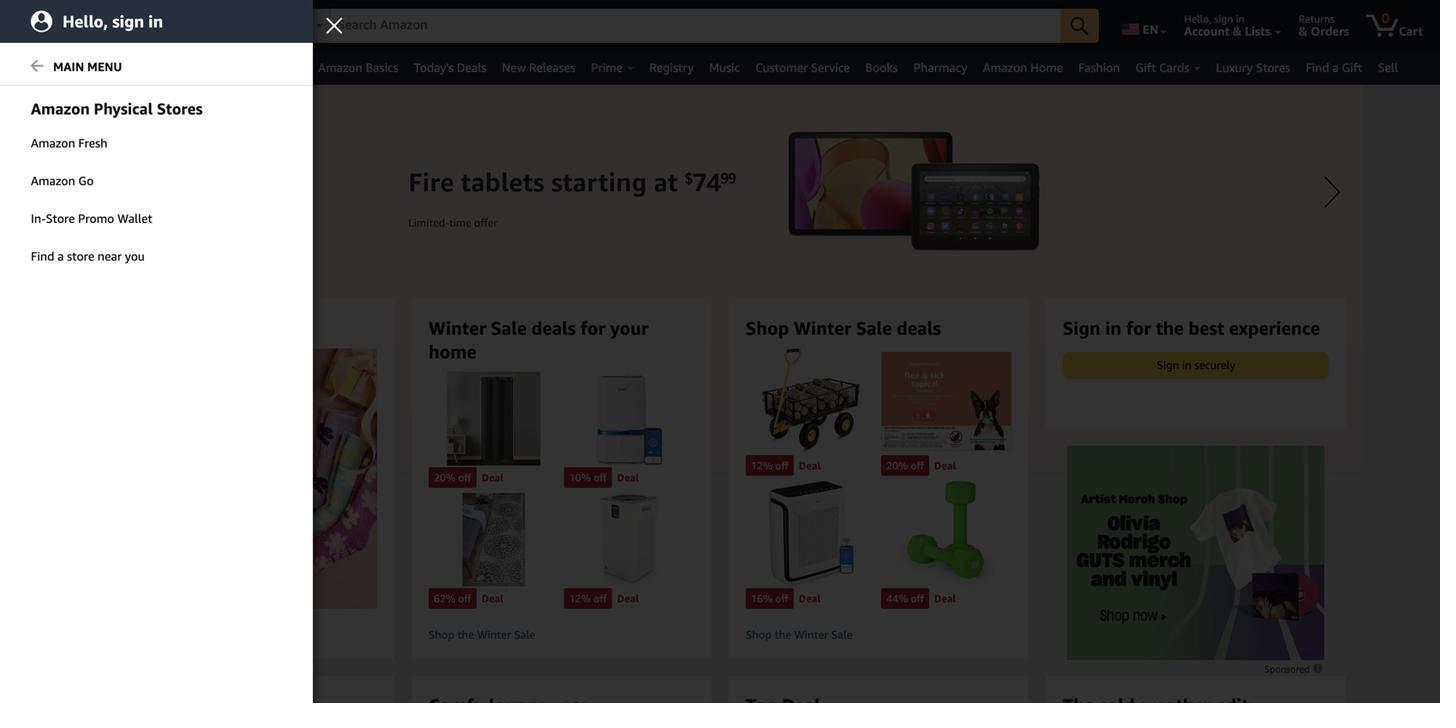 Task type: locate. For each thing, give the bounding box(es) containing it.
1 gift from the left
[[1136, 60, 1156, 75]]

Search Amazon text field
[[331, 9, 1061, 42]]

deals
[[532, 317, 576, 339], [897, 317, 941, 339]]

amazon inside amazon fresh link
[[31, 136, 75, 150]]

off for "vevor steel garden cart, heavy duty 900 lbs capacity, with removable mesh sides to convert into flatbed, utility metal wagon with 180° rotating handle and 10 in tires, perfect for farm, yard" image
[[776, 460, 789, 472]]

amazon inside 'amazon home' link
[[983, 60, 1027, 75]]

amazon down amazon at the left top
[[31, 136, 75, 150]]

shop the winter sale down 16% off at right
[[746, 628, 853, 641]]

deal down amazon basics flea and tick topical treatment for small dogs (5 -22 pounds), 6 count (previously solimo) image
[[935, 460, 956, 472]]

off for levoit air purifiers for home large room up to 1900 ft² in 1 hr with washable filters, air quality monitor, smart wifi, hepa filter captures allergies, pet hair, smoke, pollen in bedroom, vital 200s image
[[776, 592, 789, 604]]

07430
[[236, 13, 266, 25]]

shop down 62%
[[429, 628, 455, 641]]

1 & from the left
[[1233, 24, 1242, 38]]

off down the kenmore pm3020 air purifiers with h13 true hepa filter, covers up to 1500 sq.foot, 24db silentclean 3-stage hepa filtration system, 5 speeds for home large room, kitchens & bedroom image
[[594, 592, 607, 604]]

off down joydeco door curtain closet door, closet curtain for open closet, closet curtains for bedroom closet door, door curtains for doorways privacy bedroom(40wx78l) image
[[458, 471, 472, 483]]

off right 44%
[[911, 592, 924, 604]]

0 horizontal spatial 20%
[[434, 471, 456, 483]]

hello, sign in up menu
[[63, 12, 163, 31]]

0 horizontal spatial hello,
[[63, 12, 108, 31]]

books
[[866, 60, 898, 75]]

gift left sell
[[1342, 60, 1363, 75]]

0 horizontal spatial sign
[[112, 12, 144, 31]]

12% for the kenmore pm3020 air purifiers with h13 true hepa filter, covers up to 1500 sq.foot, 24db silentclean 3-stage hepa filtration system, 5 speeds for home large room, kitchens & bedroom image
[[569, 592, 591, 604]]

shop the winter sale link for winter sale deals for your home
[[429, 628, 695, 642]]

for left best
[[1127, 317, 1152, 339]]

hello, sign in link
[[0, 0, 313, 43]]

2 deals from the left
[[897, 317, 941, 339]]

menu
[[87, 60, 122, 74]]

0 horizontal spatial find
[[31, 249, 54, 263]]

12% down the kenmore pm3020 air purifiers with h13 true hepa filter, covers up to 1500 sq.foot, 24db silentclean 3-stage hepa filtration system, 5 speeds for home large room, kitchens & bedroom image
[[569, 592, 591, 604]]

gift left cards
[[1136, 60, 1156, 75]]

the left best
[[1156, 317, 1184, 339]]

12% off for "vevor steel garden cart, heavy duty 900 lbs capacity, with removable mesh sides to convert into flatbed, utility metal wagon with 180° rotating handle and 10 in tires, perfect for farm, yard" image
[[751, 460, 789, 472]]

amazon left home
[[983, 60, 1027, 75]]

off for the kenmore pm3020 air purifiers with h13 true hepa filter, covers up to 1500 sq.foot, 24db silentclean 3-stage hepa filtration system, 5 speeds for home large room, kitchens & bedroom image
[[594, 592, 607, 604]]

amazon physical stores
[[31, 99, 203, 118]]

en
[[1143, 22, 1159, 36]]

1 horizontal spatial 12%
[[751, 460, 773, 472]]

luxury stores
[[1216, 60, 1291, 75]]

1 vertical spatial find
[[31, 249, 54, 263]]

off for rugshop modern floral circles design for living room,bedroom,home office,kitchen non shedding runner rug 2' x 7' 2" gray image
[[458, 592, 472, 604]]

deal for joydeco door curtain closet door, closet curtain for open closet, closet curtains for bedroom closet door, door curtains for doorways privacy bedroom(40wx78l) image
[[482, 471, 504, 483]]

deal down joydeco door curtain closet door, closet curtain for open closet, closet curtains for bedroom closet door, door curtains for doorways privacy bedroom(40wx78l) image
[[482, 471, 504, 483]]

1 horizontal spatial hello, sign in
[[1185, 13, 1245, 25]]

amazon for amazon fresh
[[31, 136, 75, 150]]

cart
[[1399, 24, 1423, 38]]

update
[[131, 24, 172, 38]]

20% down amazon basics flea and tick topical treatment for small dogs (5 -22 pounds), 6 count (previously solimo) image
[[887, 460, 908, 472]]

off right 62%
[[458, 592, 472, 604]]

a for store
[[58, 249, 64, 263]]

12% for "vevor steel garden cart, heavy duty 900 lbs capacity, with removable mesh sides to convert into flatbed, utility metal wagon with 180° rotating handle and 10 in tires, perfect for farm, yard" image
[[751, 460, 773, 472]]

to
[[181, 13, 191, 25]]

sign in for the best experience
[[1063, 317, 1321, 339]]

& left lists
[[1233, 24, 1242, 38]]

1 vertical spatial 12%
[[569, 592, 591, 604]]

2 shop the winter sale link from the left
[[746, 628, 1012, 642]]

sign left lists
[[1214, 13, 1234, 25]]

20% off down amazon basics flea and tick topical treatment for small dogs (5 -22 pounds), 6 count (previously solimo) image
[[887, 460, 924, 472]]

sponsored link
[[1265, 661, 1325, 677]]

12% off
[[751, 460, 789, 472], [569, 592, 607, 604]]

& left orders
[[1299, 24, 1308, 38]]

in inside navigation navigation
[[1236, 13, 1245, 25]]

1 vertical spatial a
[[58, 249, 64, 263]]

luxury
[[1216, 60, 1253, 75]]

1 horizontal spatial for
[[1127, 317, 1152, 339]]

12% off down the kenmore pm3020 air purifiers with h13 true hepa filter, covers up to 1500 sq.foot, 24db silentclean 3-stage hepa filtration system, 5 speeds for home large room, kitchens & bedroom image
[[569, 592, 607, 604]]

20% off for joydeco door curtain closet door, closet curtain for open closet, closet curtains for bedroom closet door, door curtains for doorways privacy bedroom(40wx78l) image
[[434, 471, 472, 483]]

None submit
[[1061, 9, 1099, 43]]

1 horizontal spatial shop the winter sale link
[[746, 628, 1012, 642]]

care
[[112, 60, 137, 75]]

1 horizontal spatial the
[[775, 628, 792, 641]]

find for find a gift
[[1306, 60, 1330, 75]]

new releases
[[502, 60, 576, 75]]

1 horizontal spatial 12% off
[[751, 460, 789, 472]]

1 horizontal spatial hello,
[[1185, 13, 1212, 25]]

0 horizontal spatial deals
[[532, 317, 576, 339]]

amazon inside the amazon basics link
[[318, 60, 363, 75]]

the down 62% off
[[458, 628, 474, 641]]

shop for shop winter sale deals
[[746, 628, 772, 641]]

0 horizontal spatial 20% off
[[434, 471, 472, 483]]

0 horizontal spatial shop the winter sale
[[429, 628, 536, 641]]

2 gift from the left
[[1342, 60, 1363, 75]]

deal right 10% off
[[617, 471, 639, 483]]

near
[[98, 249, 122, 263]]

deal
[[799, 460, 821, 472], [935, 460, 956, 472], [482, 471, 504, 483], [617, 471, 639, 483], [482, 592, 504, 604], [617, 592, 639, 604], [799, 592, 821, 604], [935, 592, 956, 604]]

12% off for the kenmore pm3020 air purifiers with h13 true hepa filter, covers up to 1500 sq.foot, 24db silentclean 3-stage hepa filtration system, 5 speeds for home large room, kitchens & bedroom image
[[569, 592, 607, 604]]

hello, sign in
[[63, 12, 163, 31], [1185, 13, 1245, 25]]

20% for amazon basics flea and tick topical treatment for small dogs (5 -22 pounds), 6 count (previously solimo) image
[[887, 460, 908, 472]]

0 horizontal spatial shop the winter sale link
[[429, 628, 695, 642]]

1 horizontal spatial a
[[1333, 60, 1339, 75]]

levoit air purifiers for home large room up to 1900 ft² in 1 hr with washable filters, air quality monitor, smart wifi, hepa filter captures allergies, pet hair, smoke, pollen in bedroom, vital 200s image
[[746, 481, 876, 586]]

None search field
[[286, 9, 1099, 45]]

deal right the 44% off
[[935, 592, 956, 604]]

20% off down joydeco door curtain closet door, closet curtain for open closet, closet curtains for bedroom closet door, door curtains for doorways privacy bedroom(40wx78l) image
[[434, 471, 472, 483]]

1 horizontal spatial deals
[[897, 317, 941, 339]]

home
[[429, 341, 477, 362]]

mahwah
[[194, 13, 233, 25]]

0 horizontal spatial the
[[458, 628, 474, 641]]

today's deals link
[[406, 56, 494, 80]]

find inside navigation navigation
[[1306, 60, 1330, 75]]

deals inside 'winter sale deals for your home'
[[532, 317, 576, 339]]

lists
[[1245, 24, 1271, 38]]

deal right 16% off at right
[[799, 592, 821, 604]]

amazon basics
[[318, 60, 398, 75]]

0 horizontal spatial a
[[58, 249, 64, 263]]

sign for sign in securely
[[1157, 358, 1179, 372]]

deal down the kenmore pm3020 air purifiers with h13 true hepa filter, covers up to 1500 sq.foot, 24db silentclean 3-stage hepa filtration system, 5 speeds for home large room, kitchens & bedroom image
[[617, 592, 639, 604]]

0 horizontal spatial gift
[[1136, 60, 1156, 75]]

find
[[1306, 60, 1330, 75], [31, 249, 54, 263]]

a down orders
[[1333, 60, 1339, 75]]

sign
[[112, 12, 144, 31], [1214, 13, 1234, 25]]

main content
[[0, 85, 1440, 703]]

20%
[[887, 460, 908, 472], [434, 471, 456, 483]]

deal for amazon basics flea and tick topical treatment for small dogs (5 -22 pounds), 6 count (previously solimo) image
[[935, 460, 956, 472]]

deal down "vevor steel garden cart, heavy duty 900 lbs capacity, with removable mesh sides to convert into flatbed, utility metal wagon with 180° rotating handle and 10 in tires, perfect for farm, yard" image
[[799, 460, 821, 472]]

20% off
[[887, 460, 924, 472], [434, 471, 472, 483]]

1 vertical spatial 12% off
[[569, 592, 607, 604]]

0 vertical spatial 12%
[[751, 460, 773, 472]]

20% down joydeco door curtain closet door, closet curtain for open closet, closet curtains for bedroom closet door, door curtains for doorways privacy bedroom(40wx78l) image
[[434, 471, 456, 483]]

sign in securely
[[1157, 358, 1236, 372]]

off right 16%
[[776, 592, 789, 604]]

2 for from the left
[[1127, 317, 1152, 339]]

0 horizontal spatial sign
[[1063, 317, 1101, 339]]

0 horizontal spatial for
[[581, 317, 606, 339]]

0 vertical spatial find
[[1306, 60, 1330, 75]]

the for winter sale deals for your home
[[458, 628, 474, 641]]

a inside navigation
[[1333, 60, 1339, 75]]

0 vertical spatial a
[[1333, 60, 1339, 75]]

deal for levoit air purifiers for home large room up to 1900 ft² in 1 hr with washable filters, air quality monitor, smart wifi, hepa filter captures allergies, pet hair, smoke, pollen in bedroom, vital 200s image
[[799, 592, 821, 604]]

deals left your
[[532, 317, 576, 339]]

for left your
[[581, 317, 606, 339]]

the down 16% off at right
[[775, 628, 792, 641]]

store
[[67, 249, 94, 263]]

12% down "vevor steel garden cart, heavy duty 900 lbs capacity, with removable mesh sides to convert into flatbed, utility metal wagon with 180° rotating handle and 10 in tires, perfect for farm, yard" image
[[751, 460, 773, 472]]

2 shop the winter sale from the left
[[746, 628, 853, 641]]

1 shop the winter sale from the left
[[429, 628, 536, 641]]

12%
[[751, 460, 773, 472], [569, 592, 591, 604]]

20% for joydeco door curtain closet door, closet curtain for open closet, closet curtains for bedroom closet door, door curtains for doorways privacy bedroom(40wx78l) image
[[434, 471, 456, 483]]

1 horizontal spatial 20%
[[887, 460, 908, 472]]

2 horizontal spatial the
[[1156, 317, 1184, 339]]

shop the winter sale down 62% off
[[429, 628, 536, 641]]

amazon basics link
[[311, 56, 406, 80]]

0 vertical spatial sign
[[1063, 317, 1101, 339]]

hello, inside navigation navigation
[[1185, 13, 1212, 25]]

1 vertical spatial sign
[[1157, 358, 1179, 372]]

amazon
[[318, 60, 363, 75], [983, 60, 1027, 75], [31, 136, 75, 150], [31, 174, 75, 188]]

shop down 16%
[[746, 628, 772, 641]]

find down in-
[[31, 249, 54, 263]]

fire tablets starting at $74.99. limited-time offer. image
[[77, 85, 1363, 599]]

the
[[1156, 317, 1184, 339], [458, 628, 474, 641], [775, 628, 792, 641]]

hello, right en
[[1185, 13, 1212, 25]]

hello, sign in inside navigation navigation
[[1185, 13, 1245, 25]]

off down amazon basics flea and tick topical treatment for small dogs (5 -22 pounds), 6 count (previously solimo) image
[[911, 460, 924, 472]]

sell link
[[1371, 56, 1406, 80]]

amazon go link
[[0, 163, 313, 199]]

1 shop the winter sale link from the left
[[429, 628, 695, 642]]

amazon fresh
[[31, 136, 107, 150]]

fashion link
[[1071, 56, 1128, 80]]

amazon left the basics
[[318, 60, 363, 75]]

shop
[[746, 317, 789, 339], [429, 628, 455, 641], [746, 628, 772, 641]]

a for gift
[[1333, 60, 1339, 75]]

deals up amazon basics flea and tick topical treatment for small dogs (5 -22 pounds), 6 count (previously solimo) image
[[897, 317, 941, 339]]

amazon left "go"
[[31, 174, 75, 188]]

pharmacy
[[914, 60, 968, 75]]

hello, sign in left lists
[[1185, 13, 1245, 25]]

main
[[53, 60, 84, 74]]

medical care
[[67, 60, 137, 75]]

0 vertical spatial 12% off
[[751, 460, 789, 472]]

hello,
[[63, 12, 108, 31], [1185, 13, 1212, 25]]

deal for "vevor steel garden cart, heavy duty 900 lbs capacity, with removable mesh sides to convert into flatbed, utility metal wagon with 180° rotating handle and 10 in tires, perfect for farm, yard" image
[[799, 460, 821, 472]]

1 horizontal spatial sign
[[1157, 358, 1179, 372]]

store
[[46, 211, 75, 226]]

1 for from the left
[[581, 317, 606, 339]]

12% off down "vevor steel garden cart, heavy duty 900 lbs capacity, with removable mesh sides to convert into flatbed, utility metal wagon with 180° rotating handle and 10 in tires, perfect for farm, yard" image
[[751, 460, 789, 472]]

deal right 62% off
[[482, 592, 504, 604]]

registry link
[[642, 56, 702, 80]]

kenmore pm3020 air purifiers with h13 true hepa filter, covers up to 1500 sq.foot, 24db silentclean 3-stage hepa filtration system, 5 speeds for home large room, kitchens & bedroom image
[[564, 493, 695, 586]]

customer service link
[[748, 56, 858, 80]]

music link
[[702, 56, 748, 80]]

0 horizontal spatial &
[[1233, 24, 1242, 38]]

2 & from the left
[[1299, 24, 1308, 38]]

navigation navigation
[[0, 0, 1440, 85]]

home
[[1031, 60, 1063, 75]]

for inside 'winter sale deals for your home'
[[581, 317, 606, 339]]

off
[[776, 460, 789, 472], [911, 460, 924, 472], [458, 471, 472, 483], [594, 471, 607, 483], [458, 592, 472, 604], [594, 592, 607, 604], [776, 592, 789, 604], [911, 592, 924, 604]]

off right 10%
[[594, 471, 607, 483]]

shop the winter sale for shop winter sale deals
[[746, 628, 853, 641]]

1 horizontal spatial gift
[[1342, 60, 1363, 75]]

new releases link
[[494, 56, 583, 80]]

a
[[1333, 60, 1339, 75], [58, 249, 64, 263]]

0 horizontal spatial 12%
[[569, 592, 591, 604]]

sign up care on the left top of the page
[[112, 12, 144, 31]]

1 horizontal spatial find
[[1306, 60, 1330, 75]]

1 deals from the left
[[532, 317, 576, 339]]

amazon inside amazon go link
[[31, 174, 75, 188]]

hello, up main menu
[[63, 12, 108, 31]]

today's deals
[[414, 60, 487, 75]]

1 horizontal spatial sign
[[1214, 13, 1234, 25]]

in-store promo wallet link
[[0, 201, 313, 237]]

a left store
[[58, 249, 64, 263]]

off down "vevor steel garden cart, heavy duty 900 lbs capacity, with removable mesh sides to convert into flatbed, utility metal wagon with 180° rotating handle and 10 in tires, perfect for farm, yard" image
[[776, 460, 789, 472]]

music
[[709, 60, 740, 75]]

1 horizontal spatial shop the winter sale
[[746, 628, 853, 641]]

& inside returns & orders
[[1299, 24, 1308, 38]]

find down orders
[[1306, 60, 1330, 75]]

1 horizontal spatial &
[[1299, 24, 1308, 38]]

medical
[[67, 60, 109, 75]]

in
[[148, 12, 163, 31], [1236, 13, 1245, 25], [1105, 317, 1122, 339], [1182, 358, 1192, 372]]

1 horizontal spatial 20% off
[[887, 460, 924, 472]]

0 horizontal spatial 12% off
[[569, 592, 607, 604]]

amazon for amazon go
[[31, 174, 75, 188]]

&
[[1233, 24, 1242, 38], [1299, 24, 1308, 38]]

vevor steel garden cart, heavy duty 900 lbs capacity, with removable mesh sides to convert into flatbed, utility metal wagon with 180° rotating handle and 10 in tires, perfect for farm, yard image
[[746, 348, 876, 454]]



Task type: vqa. For each thing, say whether or not it's contained in the screenshot.
the "+" on the left top of page
no



Task type: describe. For each thing, give the bounding box(es) containing it.
62% off
[[434, 592, 472, 604]]

20% off for amazon basics flea and tick topical treatment for small dogs (5 -22 pounds), 6 count (previously solimo) image
[[887, 460, 924, 472]]

deal for the kenmore pm3020 air purifiers with h13 true hepa filter, covers up to 1500 sq.foot, 24db silentclean 3-stage hepa filtration system, 5 speeds for home large room, kitchens & bedroom image
[[617, 592, 639, 604]]

cap barbell neoprene dumbbell weights, 8 lb pair, shamrock image
[[881, 481, 1012, 586]]

amazon
[[31, 99, 90, 118]]

amazon fresh link
[[0, 125, 313, 161]]

sponsored
[[1265, 664, 1313, 675]]

find a gift link
[[1298, 56, 1371, 80]]

gift cards link
[[1128, 56, 1209, 80]]

en link
[[1112, 4, 1175, 47]]

off for levoit 4l smart cool mist humidifier for home bedroom with essential oils, customize humidity for baby & plants, app & voice control, schedule, timer, last up to 40hrs, whisper quiet, handle design image
[[594, 471, 607, 483]]

wallet
[[117, 211, 152, 226]]

deal for rugshop modern floral circles design for living room,bedroom,home office,kitchen non shedding runner rug 2' x 7' 2" gray image
[[482, 592, 504, 604]]

main menu
[[53, 60, 122, 74]]

physical
[[94, 99, 153, 118]]

stores
[[157, 99, 203, 118]]

delivering
[[131, 13, 178, 25]]

find a store near you
[[31, 249, 145, 263]]

gift inside 'link'
[[1136, 60, 1156, 75]]

deals
[[457, 60, 487, 75]]

in-store promo wallet
[[31, 211, 152, 226]]

rugshop modern floral circles design for living room,bedroom,home office,kitchen non shedding runner rug 2' x 7' 2" gray image
[[429, 493, 559, 586]]

gift cards
[[1136, 60, 1190, 75]]

deal for cap barbell neoprene dumbbell weights, 8 lb pair, shamrock image
[[935, 592, 956, 604]]

pharmacy link
[[906, 56, 975, 80]]

medical care link
[[60, 56, 155, 80]]

amazon home
[[983, 60, 1063, 75]]

all
[[36, 61, 52, 75]]

off for cap barbell neoprene dumbbell weights, 8 lb pair, shamrock image
[[911, 592, 924, 604]]

prime link
[[583, 56, 642, 80]]

amazon basics flea and tick topical treatment for small dogs (5 -22 pounds), 6 count (previously solimo) image
[[881, 348, 1012, 454]]

winter sale deals for your home
[[429, 317, 649, 362]]

off for amazon basics flea and tick topical treatment for small dogs (5 -22 pounds), 6 count (previously solimo) image
[[911, 460, 924, 472]]

today's
[[414, 60, 454, 75]]

none search field inside navigation navigation
[[286, 9, 1099, 45]]

delivering to mahwah 07430 update location
[[131, 13, 266, 38]]

leave feedback on sponsored ad element
[[1265, 664, 1325, 675]]

amazon for amazon home
[[983, 60, 1027, 75]]

none submit inside navigation navigation
[[1061, 9, 1099, 43]]

44% off
[[887, 592, 924, 604]]

10% off
[[569, 471, 607, 483]]

sell
[[1378, 60, 1398, 75]]

returns
[[1299, 13, 1335, 25]]

basics
[[366, 60, 398, 75]]

16% off
[[751, 592, 789, 604]]

returns & orders
[[1299, 13, 1350, 38]]

levoit 4l smart cool mist humidifier for home bedroom with essential oils, customize humidity for baby & plants, app & voice control, schedule, timer, last up to 40hrs, whisper quiet, handle design image
[[564, 372, 695, 465]]

winter inside 'winter sale deals for your home'
[[429, 317, 486, 339]]

0 horizontal spatial hello, sign in
[[63, 12, 163, 31]]

your
[[610, 317, 649, 339]]

shop winter sale deals
[[746, 317, 941, 339]]

shop for winter sale deals for your home
[[429, 628, 455, 641]]

account & lists
[[1185, 24, 1271, 38]]

location
[[176, 24, 221, 38]]

customer service
[[756, 60, 850, 75]]

the for shop winter sale deals
[[775, 628, 792, 641]]

account
[[1185, 24, 1230, 38]]

fashion
[[1079, 60, 1120, 75]]

0
[[1382, 10, 1390, 26]]

books link
[[858, 56, 906, 80]]

& for account
[[1233, 24, 1242, 38]]

shop up "vevor steel garden cart, heavy duty 900 lbs capacity, with removable mesh sides to convert into flatbed, utility metal wagon with 180° rotating handle and 10 in tires, perfect for farm, yard" image
[[746, 317, 789, 339]]

you
[[125, 249, 145, 263]]

shop winter sale deals image
[[82, 348, 407, 609]]

experience
[[1229, 317, 1321, 339]]

amazon home link
[[975, 56, 1071, 80]]

sponsored ad element
[[1067, 446, 1325, 660]]

find for find a store near you
[[31, 249, 54, 263]]

releases
[[529, 60, 576, 75]]

sign in securely link
[[1064, 353, 1328, 378]]

prime
[[591, 60, 623, 75]]

sign inside navigation navigation
[[1214, 13, 1234, 25]]

in-
[[31, 211, 46, 226]]

customer
[[756, 60, 808, 75]]

62%
[[434, 592, 456, 604]]

amazon go
[[31, 174, 94, 188]]

promo
[[78, 211, 114, 226]]

deal for levoit 4l smart cool mist humidifier for home bedroom with essential oils, customize humidity for baby & plants, app & voice control, schedule, timer, last up to 40hrs, whisper quiet, handle design image
[[617, 471, 639, 483]]

registry
[[650, 60, 694, 75]]

find a gift
[[1306, 60, 1363, 75]]

sign for sign in for the best experience
[[1063, 317, 1101, 339]]

fresh
[[78, 136, 107, 150]]

main content containing winter sale deals for your home
[[0, 85, 1440, 703]]

shop the winter sale link for shop winter sale deals
[[746, 628, 1012, 642]]

cards
[[1160, 60, 1190, 75]]

main menu link
[[0, 49, 313, 86]]

10%
[[569, 471, 591, 483]]

44%
[[887, 592, 908, 604]]

off for joydeco door curtain closet door, closet curtain for open closet, closet curtains for bedroom closet door, door curtains for doorways privacy bedroom(40wx78l) image
[[458, 471, 472, 483]]

sale inside 'winter sale deals for your home'
[[491, 317, 527, 339]]

orders
[[1311, 24, 1350, 38]]

joydeco door curtain closet door, closet curtain for open closet, closet curtains for bedroom closet door, door curtains for doorways privacy bedroom(40wx78l) image
[[429, 372, 559, 465]]

find a store near you link
[[0, 238, 313, 274]]

stores
[[1256, 60, 1291, 75]]

amazon for amazon basics
[[318, 60, 363, 75]]

service
[[811, 60, 850, 75]]

shop the winter sale for winter sale deals for your home
[[429, 628, 536, 641]]

all button
[[9, 51, 60, 85]]

new
[[502, 60, 526, 75]]

16%
[[751, 592, 773, 604]]

amazon image
[[15, 15, 99, 41]]

securely
[[1195, 358, 1236, 372]]

& for returns
[[1299, 24, 1308, 38]]

go
[[78, 174, 94, 188]]



